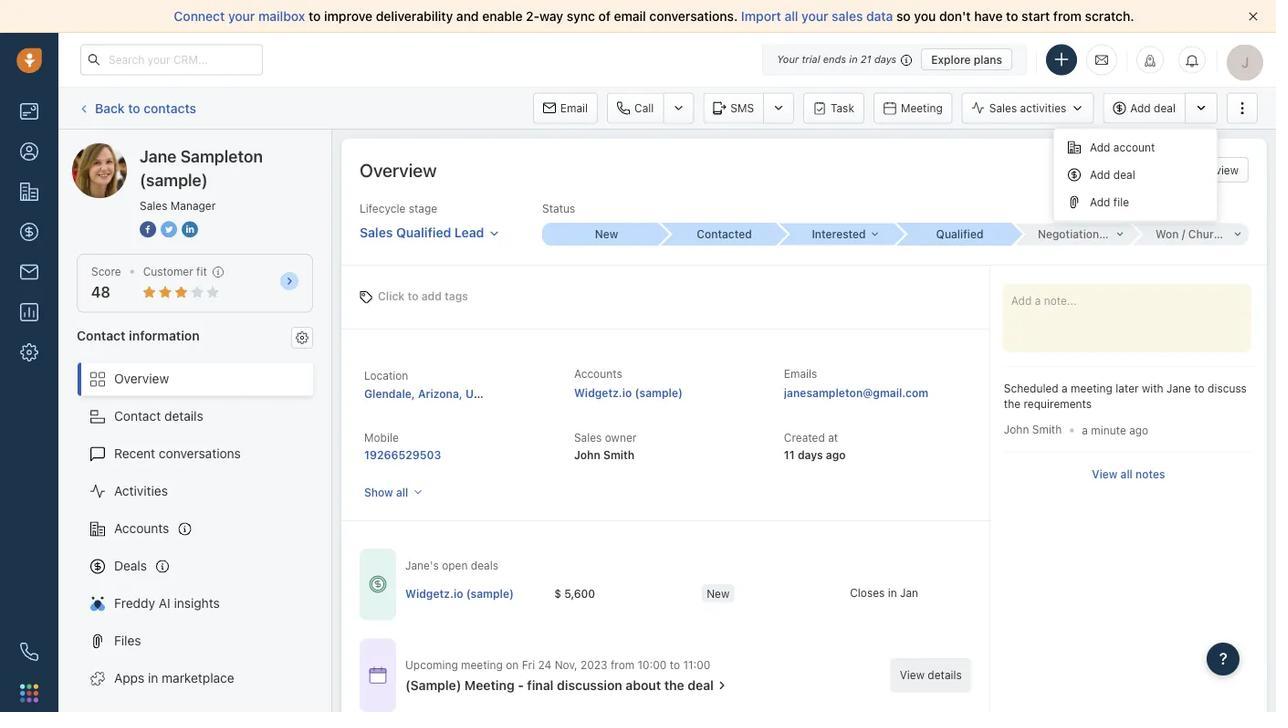 Task type: locate. For each thing, give the bounding box(es) containing it.
jane's open deals
[[406, 560, 499, 572]]

from right 'start'
[[1054, 9, 1082, 24]]

0 vertical spatial new
[[595, 228, 619, 241]]

contact up recent
[[114, 409, 161, 424]]

ago down at
[[826, 449, 846, 461]]

ago right minute
[[1130, 424, 1149, 436]]

to left add
[[408, 290, 419, 303]]

twitter circled image
[[161, 219, 177, 239]]

0 vertical spatial meeting
[[901, 102, 943, 115]]

contact for contact information
[[77, 328, 126, 343]]

from
[[1054, 9, 1082, 24], [611, 658, 635, 671]]

0 horizontal spatial in
[[148, 671, 158, 686]]

(sample) down deals
[[466, 587, 514, 599]]

your
[[777, 53, 799, 65]]

recent
[[114, 446, 155, 461]]

0 vertical spatial john
[[1004, 423, 1030, 436]]

smith inside sales owner john smith
[[604, 449, 635, 461]]

1 vertical spatial deal
[[1114, 168, 1136, 181]]

1 horizontal spatial accounts
[[574, 368, 623, 380]]

final
[[527, 678, 554, 693]]

accounts down activities
[[114, 521, 169, 536]]

status
[[543, 202, 576, 215]]

1 vertical spatial overview
[[114, 371, 169, 386]]

widgetz.io
[[574, 386, 632, 399], [406, 587, 463, 599]]

way
[[540, 9, 564, 24]]

jane sampleton (sample)
[[109, 143, 259, 158], [140, 146, 263, 190]]

smith
[[1033, 423, 1062, 436], [604, 449, 635, 461]]

glendale, arizona, usa link
[[364, 387, 489, 400]]

0 horizontal spatial view
[[900, 669, 925, 682]]

0 vertical spatial accounts
[[574, 368, 623, 380]]

mobile 19266529503
[[364, 432, 441, 461]]

1 vertical spatial meeting
[[461, 658, 503, 671]]

to left 11:00 at the right bottom of the page
[[670, 658, 681, 671]]

1 vertical spatial all
[[1121, 468, 1133, 480]]

improve
[[324, 9, 373, 24]]

0 vertical spatial widgetz.io
[[574, 386, 632, 399]]

overview up contact details
[[114, 371, 169, 386]]

1 vertical spatial new
[[707, 587, 730, 599]]

0 horizontal spatial deal
[[688, 678, 714, 693]]

sampleton down the contacts
[[140, 143, 203, 158]]

sampleton up manager
[[181, 146, 263, 166]]

sales manager
[[140, 199, 216, 212]]

closes
[[850, 586, 885, 599]]

0 vertical spatial in
[[850, 53, 858, 65]]

/ inside button
[[1103, 228, 1106, 241]]

0 horizontal spatial john
[[574, 449, 601, 461]]

1 vertical spatial ago
[[826, 449, 846, 461]]

view down jan
[[900, 669, 925, 682]]

(sample) inside widgetz.io (sample) link
[[466, 587, 514, 599]]

0 vertical spatial contact
[[77, 328, 126, 343]]

0 vertical spatial view
[[1093, 468, 1118, 480]]

all right show
[[396, 486, 408, 499]]

0 vertical spatial widgetz.io (sample) link
[[574, 386, 683, 399]]

a inside scheduled a meeting later with jane to discuss the requirements
[[1062, 382, 1068, 395]]

1 vertical spatial john
[[574, 449, 601, 461]]

sales down 'lifecycle'
[[360, 225, 393, 240]]

view
[[1093, 468, 1118, 480], [900, 669, 925, 682]]

1 horizontal spatial details
[[928, 669, 962, 682]]

conversations.
[[650, 9, 738, 24]]

emails
[[784, 368, 818, 380]]

0 vertical spatial the
[[1004, 398, 1021, 411]]

phone image
[[20, 643, 38, 661]]

2 horizontal spatial all
[[1121, 468, 1133, 480]]

0 vertical spatial from
[[1054, 9, 1082, 24]]

location glendale, arizona, usa
[[364, 369, 489, 400]]

0 vertical spatial add deal
[[1131, 102, 1176, 115]]

sampleton
[[140, 143, 203, 158], [181, 146, 263, 166]]

deal up account
[[1155, 102, 1176, 115]]

add deal up account
[[1131, 102, 1176, 115]]

closes in jan
[[850, 586, 919, 599]]

accounts inside accounts widgetz.io (sample)
[[574, 368, 623, 380]]

container_wx8msf4aqz5i3rn1 image
[[369, 576, 387, 594], [369, 666, 387, 685], [716, 679, 729, 692]]

all inside 'link'
[[1121, 468, 1133, 480]]

1 vertical spatial in
[[888, 586, 898, 599]]

jane down the contacts
[[140, 146, 177, 166]]

with
[[1143, 382, 1164, 395]]

widgetz.io (sample)
[[406, 587, 514, 599]]

days right 21
[[875, 53, 897, 65]]

in right apps
[[148, 671, 158, 686]]

jane right with
[[1167, 382, 1192, 395]]

view inside view details 'link'
[[900, 669, 925, 682]]

1 horizontal spatial in
[[850, 53, 858, 65]]

details for view details
[[928, 669, 962, 682]]

0 vertical spatial all
[[785, 9, 799, 24]]

back to contacts
[[95, 100, 196, 115]]

container_wx8msf4aqz5i3rn1 image left widgetz.io (sample)
[[369, 576, 387, 594]]

widgetz.io (sample) link down open
[[406, 585, 514, 601]]

sales up facebook circled image
[[140, 199, 168, 212]]

1 horizontal spatial from
[[1054, 9, 1082, 24]]

accounts for accounts widgetz.io (sample)
[[574, 368, 623, 380]]

view all notes link
[[1093, 466, 1166, 482]]

1 horizontal spatial john
[[1004, 423, 1030, 436]]

1 horizontal spatial /
[[1183, 228, 1186, 241]]

accounts widgetz.io (sample)
[[574, 368, 683, 399]]

1 vertical spatial accounts
[[114, 521, 169, 536]]

/
[[1103, 228, 1106, 241], [1183, 228, 1186, 241]]

sampleton inside jane sampleton (sample)
[[181, 146, 263, 166]]

sales for sales qualified lead
[[360, 225, 393, 240]]

discuss
[[1208, 382, 1248, 395]]

won / churned button
[[1132, 223, 1249, 245]]

in
[[850, 53, 858, 65], [888, 586, 898, 599], [148, 671, 158, 686]]

deal
[[1155, 102, 1176, 115], [1114, 168, 1136, 181], [688, 678, 714, 693]]

add left the "file"
[[1091, 196, 1111, 209]]

in left 21
[[850, 53, 858, 65]]

(sample) up sales manager
[[140, 170, 208, 190]]

john down accounts widgetz.io (sample)
[[574, 449, 601, 461]]

upcoming meeting on fri 24 nov, 2023 from 10:00 to 11:00
[[406, 658, 711, 671]]

1 horizontal spatial meeting
[[901, 102, 943, 115]]

contact down 48
[[77, 328, 126, 343]]

meeting left on
[[461, 658, 503, 671]]

Search your CRM... text field
[[80, 44, 263, 75]]

to left discuss
[[1195, 382, 1205, 395]]

start
[[1022, 9, 1051, 24]]

contact
[[77, 328, 126, 343], [114, 409, 161, 424]]

score 48
[[91, 265, 121, 301]]

in left jan
[[888, 586, 898, 599]]

2 vertical spatial deal
[[688, 678, 714, 693]]

2 / from the left
[[1183, 228, 1186, 241]]

deal down add account on the right top
[[1114, 168, 1136, 181]]

(sample) inside accounts widgetz.io (sample)
[[635, 386, 683, 399]]

2 horizontal spatial deal
[[1155, 102, 1176, 115]]

1 horizontal spatial new
[[707, 587, 730, 599]]

connect your mailbox link
[[174, 9, 309, 24]]

/ right won on the top of the page
[[1183, 228, 1186, 241]]

upcoming
[[406, 658, 458, 671]]

add deal up add file
[[1091, 168, 1136, 181]]

smith down 'requirements'
[[1033, 423, 1062, 436]]

(sample) inside jane sampleton (sample)
[[140, 170, 208, 190]]

1 vertical spatial from
[[611, 658, 635, 671]]

close image
[[1249, 12, 1259, 21]]

view inside "view all notes" 'link'
[[1093, 468, 1118, 480]]

0 horizontal spatial widgetz.io
[[406, 587, 463, 599]]

widgetz.io inside accounts widgetz.io (sample)
[[574, 386, 632, 399]]

/ left lost
[[1103, 228, 1106, 241]]

created
[[784, 432, 825, 444]]

2 vertical spatial all
[[396, 486, 408, 499]]

meeting down on
[[465, 678, 515, 693]]

(sample) up owner
[[635, 386, 683, 399]]

1 vertical spatial view
[[900, 669, 925, 682]]

2023
[[581, 658, 608, 671]]

about
[[626, 678, 661, 693]]

your left mailbox
[[228, 9, 255, 24]]

1 horizontal spatial the
[[1004, 398, 1021, 411]]

lead
[[455, 225, 484, 240]]

1 horizontal spatial a
[[1083, 424, 1089, 436]]

created at 11 days ago
[[784, 432, 846, 461]]

your
[[228, 9, 255, 24], [802, 9, 829, 24]]

0 vertical spatial days
[[875, 53, 897, 65]]

show
[[364, 486, 393, 499]]

sms button
[[704, 93, 764, 124]]

your left sales
[[802, 9, 829, 24]]

john down scheduled
[[1004, 423, 1030, 436]]

0 horizontal spatial a
[[1062, 382, 1068, 395]]

smith down owner
[[604, 449, 635, 461]]

sales left owner
[[574, 432, 602, 444]]

1 / from the left
[[1103, 228, 1106, 241]]

0 horizontal spatial ago
[[826, 449, 846, 461]]

the down 10:00 on the bottom of page
[[665, 678, 685, 693]]

jan
[[901, 586, 919, 599]]

0 vertical spatial deal
[[1155, 102, 1176, 115]]

0 horizontal spatial overview
[[114, 371, 169, 386]]

meeting down explore
[[901, 102, 943, 115]]

jane
[[109, 143, 137, 158], [140, 146, 177, 166], [1167, 382, 1192, 395]]

meeting inside scheduled a meeting later with jane to discuss the requirements
[[1071, 382, 1113, 395]]

meeting left the later
[[1071, 382, 1113, 395]]

0 horizontal spatial accounts
[[114, 521, 169, 536]]

0 horizontal spatial details
[[164, 409, 203, 424]]

interested link
[[778, 223, 896, 245]]

2 horizontal spatial in
[[888, 586, 898, 599]]

the inside scheduled a meeting later with jane to discuss the requirements
[[1004, 398, 1021, 411]]

recent conversations
[[114, 446, 241, 461]]

0 horizontal spatial meeting
[[465, 678, 515, 693]]

0 horizontal spatial /
[[1103, 228, 1106, 241]]

deal down 11:00 at the right bottom of the page
[[688, 678, 714, 693]]

overview
[[360, 159, 437, 180], [114, 371, 169, 386]]

phone element
[[11, 634, 47, 670]]

0 horizontal spatial smith
[[604, 449, 635, 461]]

view details
[[900, 669, 962, 682]]

open
[[442, 560, 468, 572]]

1 horizontal spatial widgetz.io
[[574, 386, 632, 399]]

jane sampleton (sample) down the contacts
[[109, 143, 259, 158]]

1 horizontal spatial overview
[[360, 159, 437, 180]]

widgetz.io down jane's
[[406, 587, 463, 599]]

19266529503 link
[[364, 449, 441, 461]]

days
[[875, 53, 897, 65], [798, 449, 824, 461]]

customer
[[143, 265, 193, 278]]

all right import
[[785, 9, 799, 24]]

0 vertical spatial a
[[1062, 382, 1068, 395]]

2 vertical spatial in
[[148, 671, 158, 686]]

add deal
[[1131, 102, 1176, 115], [1091, 168, 1136, 181]]

accounts
[[574, 368, 623, 380], [114, 521, 169, 536]]

1 vertical spatial days
[[798, 449, 824, 461]]

2 your from the left
[[802, 9, 829, 24]]

a up 'requirements'
[[1062, 382, 1068, 395]]

lifecycle
[[360, 202, 406, 215]]

the
[[1004, 398, 1021, 411], [665, 678, 685, 693]]

a left minute
[[1083, 424, 1089, 436]]

1 vertical spatial smith
[[604, 449, 635, 461]]

1 horizontal spatial view
[[1093, 468, 1118, 480]]

1 horizontal spatial meeting
[[1071, 382, 1113, 395]]

won / churned
[[1156, 228, 1234, 241]]

0 vertical spatial meeting
[[1071, 382, 1113, 395]]

0 horizontal spatial all
[[396, 486, 408, 499]]

1 horizontal spatial smith
[[1033, 423, 1062, 436]]

2 horizontal spatial jane
[[1167, 382, 1192, 395]]

from right 2023
[[611, 658, 635, 671]]

0 horizontal spatial days
[[798, 449, 824, 461]]

0 horizontal spatial your
[[228, 9, 255, 24]]

negotiation
[[1038, 228, 1100, 241]]

days down created
[[798, 449, 824, 461]]

new
[[595, 228, 619, 241], [707, 587, 730, 599]]

information
[[129, 328, 200, 343]]

sales left activities
[[990, 102, 1018, 115]]

/ for negotiation
[[1103, 228, 1106, 241]]

freddy ai insights
[[114, 596, 220, 611]]

overview up lifecycle stage
[[360, 159, 437, 180]]

details inside view details 'link'
[[928, 669, 962, 682]]

meeting inside meeting button
[[901, 102, 943, 115]]

$
[[555, 587, 562, 599]]

qualified link
[[896, 223, 1014, 246]]

1 horizontal spatial all
[[785, 9, 799, 24]]

0 vertical spatial overview
[[360, 159, 437, 180]]

widgetz.io (sample) link up owner
[[574, 386, 683, 399]]

add up account
[[1131, 102, 1151, 115]]

all left 'notes'
[[1121, 468, 1133, 480]]

contacts
[[144, 100, 196, 115]]

fit
[[196, 265, 207, 278]]

stage
[[409, 202, 438, 215]]

days inside the created at 11 days ago
[[798, 449, 824, 461]]

jane down back at the left
[[109, 143, 137, 158]]

1 vertical spatial the
[[665, 678, 685, 693]]

1 vertical spatial add deal
[[1091, 168, 1136, 181]]

facebook circled image
[[140, 219, 156, 239]]

arizona,
[[418, 387, 463, 400]]

accounts up owner
[[574, 368, 623, 380]]

contact information
[[77, 328, 200, 343]]

ago inside the created at 11 days ago
[[826, 449, 846, 461]]

1 vertical spatial contact
[[114, 409, 161, 424]]

0 vertical spatial details
[[164, 409, 203, 424]]

1 horizontal spatial qualified
[[937, 228, 984, 241]]

the down scheduled
[[1004, 398, 1021, 411]]

0 vertical spatial ago
[[1130, 424, 1149, 436]]

container_wx8msf4aqz5i3rn1 image left upcoming
[[369, 666, 387, 685]]

jane sampleton (sample) up manager
[[140, 146, 263, 190]]

row
[[406, 575, 998, 613]]

john
[[1004, 423, 1030, 436], [574, 449, 601, 461]]

in for apps in marketplace
[[148, 671, 158, 686]]

0 horizontal spatial widgetz.io (sample) link
[[406, 585, 514, 601]]

sales activities
[[990, 102, 1067, 115]]

/ inside 'button'
[[1183, 228, 1186, 241]]

1 vertical spatial details
[[928, 669, 962, 682]]

row containing closes in jan
[[406, 575, 998, 613]]

widgetz.io up owner
[[574, 386, 632, 399]]

contact for contact details
[[114, 409, 161, 424]]

1 horizontal spatial your
[[802, 9, 829, 24]]

view down minute
[[1093, 468, 1118, 480]]



Task type: vqa. For each thing, say whether or not it's contained in the screenshot.
deal
yes



Task type: describe. For each thing, give the bounding box(es) containing it.
to left 'start'
[[1007, 9, 1019, 24]]

1 horizontal spatial deal
[[1114, 168, 1136, 181]]

back to contacts link
[[77, 94, 197, 123]]

lost
[[1109, 228, 1132, 241]]

view details link
[[891, 659, 972, 693]]

negotiation / lost link
[[1014, 223, 1132, 245]]

add left account
[[1091, 141, 1111, 154]]

all for view all notes
[[1121, 468, 1133, 480]]

negotiation / lost
[[1038, 228, 1132, 241]]

jane's
[[406, 560, 439, 572]]

add deal button
[[1104, 93, 1186, 124]]

(sample) meeting - final discussion about the deal
[[406, 678, 714, 693]]

conversations
[[159, 446, 241, 461]]

later
[[1116, 382, 1139, 395]]

connect
[[174, 9, 225, 24]]

sales owner john smith
[[574, 432, 637, 461]]

discussion
[[557, 678, 623, 693]]

scheduled a meeting later with jane to discuss the requirements
[[1004, 382, 1248, 411]]

all for show all
[[396, 486, 408, 499]]

0 horizontal spatial from
[[611, 658, 635, 671]]

task button
[[804, 93, 865, 124]]

janesampleton@gmail.com
[[784, 386, 929, 399]]

linkedin circled image
[[182, 219, 198, 239]]

meeting button
[[874, 93, 953, 124]]

to right back at the left
[[128, 100, 140, 115]]

48 button
[[91, 284, 110, 301]]

$ 5,600
[[555, 587, 596, 599]]

(sample) up manager
[[207, 143, 259, 158]]

container_wx8msf4aqz5i3rn1 image right 'about'
[[716, 679, 729, 692]]

0 horizontal spatial the
[[665, 678, 685, 693]]

to right mailbox
[[309, 9, 321, 24]]

deals
[[114, 559, 147, 574]]

email
[[614, 9, 646, 24]]

data
[[867, 9, 894, 24]]

explore plans link
[[922, 48, 1013, 70]]

sales qualified lead link
[[360, 217, 500, 242]]

48
[[91, 284, 110, 301]]

0 horizontal spatial new
[[595, 228, 619, 241]]

won
[[1156, 228, 1180, 241]]

accounts for accounts
[[114, 521, 169, 536]]

1 vertical spatial meeting
[[465, 678, 515, 693]]

ends
[[824, 53, 847, 65]]

0 horizontal spatial meeting
[[461, 658, 503, 671]]

trial
[[802, 53, 821, 65]]

1 horizontal spatial days
[[875, 53, 897, 65]]

lifecycle stage
[[360, 202, 438, 215]]

/ for won
[[1183, 228, 1186, 241]]

have
[[975, 9, 1003, 24]]

1 horizontal spatial jane
[[140, 146, 177, 166]]

account
[[1114, 141, 1156, 154]]

john inside sales owner john smith
[[574, 449, 601, 461]]

manager
[[171, 199, 216, 212]]

and
[[457, 9, 479, 24]]

apps in marketplace
[[114, 671, 234, 686]]

container_wx8msf4aqz5i3rn1 image for view details
[[369, 666, 387, 685]]

mailbox
[[259, 9, 305, 24]]

jane inside scheduled a meeting later with jane to discuss the requirements
[[1167, 382, 1192, 395]]

1 vertical spatial widgetz.io
[[406, 587, 463, 599]]

insights
[[174, 596, 220, 611]]

enable
[[482, 9, 523, 24]]

0 horizontal spatial qualified
[[396, 225, 452, 240]]

at
[[829, 432, 839, 444]]

contact details
[[114, 409, 203, 424]]

deals
[[471, 560, 499, 572]]

sales inside sales owner john smith
[[574, 432, 602, 444]]

0 vertical spatial smith
[[1033, 423, 1062, 436]]

activities
[[114, 484, 168, 499]]

john smith
[[1004, 423, 1062, 436]]

19266529503
[[364, 449, 441, 461]]

add inside add deal button
[[1131, 102, 1151, 115]]

add file
[[1091, 196, 1130, 209]]

contacted link
[[660, 223, 778, 246]]

usa
[[466, 387, 489, 400]]

janesampleton@gmail.com link
[[784, 384, 929, 402]]

sales for sales manager
[[140, 199, 168, 212]]

10:00
[[638, 658, 667, 671]]

import all your sales data link
[[742, 9, 897, 24]]

deal inside button
[[1155, 102, 1176, 115]]

sync
[[567, 9, 595, 24]]

1 vertical spatial widgetz.io (sample) link
[[406, 585, 514, 601]]

fri
[[522, 658, 535, 671]]

view for view details
[[900, 669, 925, 682]]

sales qualified lead
[[360, 225, 484, 240]]

add deal inside button
[[1131, 102, 1176, 115]]

freddy
[[114, 596, 155, 611]]

in for closes in jan
[[888, 586, 898, 599]]

mng settings image
[[296, 331, 309, 344]]

email
[[561, 102, 588, 115]]

notes
[[1136, 468, 1166, 480]]

activities
[[1021, 102, 1067, 115]]

contacted
[[697, 228, 752, 241]]

add up add file
[[1091, 168, 1111, 181]]

score
[[91, 265, 121, 278]]

call
[[635, 102, 654, 115]]

files
[[114, 633, 141, 649]]

file
[[1114, 196, 1130, 209]]

mobile
[[364, 432, 399, 444]]

freshworks switcher image
[[20, 684, 38, 703]]

glendale,
[[364, 387, 415, 400]]

customize
[[1136, 163, 1190, 176]]

show all
[[364, 486, 408, 499]]

marketplace
[[162, 671, 234, 686]]

view for view all notes
[[1093, 468, 1118, 480]]

1 vertical spatial a
[[1083, 424, 1089, 436]]

11:00
[[684, 658, 711, 671]]

add account
[[1091, 141, 1156, 154]]

to inside scheduled a meeting later with jane to discuss the requirements
[[1195, 382, 1205, 395]]

email image
[[1096, 52, 1109, 67]]

interested
[[812, 228, 866, 241]]

deliverability
[[376, 9, 453, 24]]

container_wx8msf4aqz5i3rn1 image for widgetz.io (sample)
[[369, 576, 387, 594]]

customize overview
[[1136, 163, 1239, 176]]

1 your from the left
[[228, 9, 255, 24]]

don't
[[940, 9, 971, 24]]

negotiation / lost button
[[1014, 223, 1132, 245]]

0 horizontal spatial jane
[[109, 143, 137, 158]]

(sample)
[[406, 678, 462, 693]]

location
[[364, 369, 409, 382]]

tags
[[445, 290, 468, 303]]

won / churned link
[[1132, 223, 1249, 245]]

1 horizontal spatial ago
[[1130, 424, 1149, 436]]

sales for sales activities
[[990, 102, 1018, 115]]

1 horizontal spatial widgetz.io (sample) link
[[574, 386, 683, 399]]

call link
[[607, 93, 663, 124]]

sales
[[832, 9, 863, 24]]

requirements
[[1024, 398, 1092, 411]]

21
[[861, 53, 872, 65]]

details for contact details
[[164, 409, 203, 424]]



